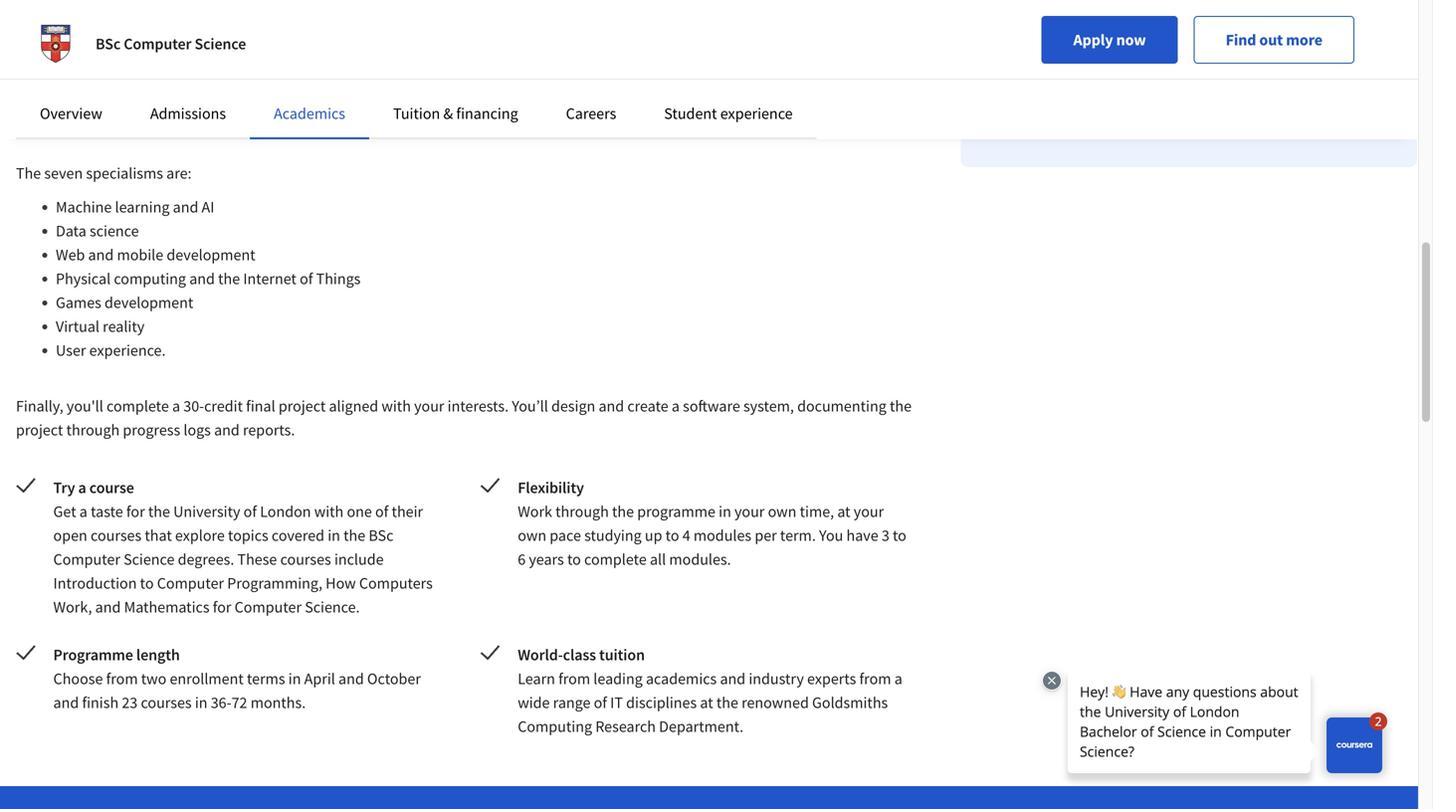 Task type: locate. For each thing, give the bounding box(es) containing it.
now
[[1117, 30, 1146, 50]]

1 vertical spatial london
[[260, 502, 311, 522]]

1 horizontal spatial at
[[838, 502, 851, 522]]

and right js at the top left of page
[[113, 42, 139, 62]]

in up modules
[[719, 502, 732, 522]]

to
[[77, 42, 90, 62], [265, 42, 279, 62], [618, 42, 632, 62], [623, 90, 637, 110], [666, 526, 679, 546], [893, 526, 907, 546], [567, 550, 581, 569], [140, 573, 154, 593]]

skills
[[88, 90, 121, 110]]

how
[[234, 42, 262, 62]]

0 horizontal spatial applications.
[[457, 42, 543, 62]]

1 vertical spatial ai
[[202, 197, 214, 217]]

specification
[[1216, 70, 1302, 90]]

0 vertical spatial through
[[66, 420, 120, 440]]

wide
[[518, 693, 550, 713]]

a right create on the left of page
[[672, 396, 680, 416]]

out
[[1260, 30, 1283, 50]]

once
[[878, 66, 912, 86]]

london for via
[[993, 26, 1044, 46]]

1 vertical spatial student
[[664, 104, 717, 123]]

c++
[[635, 42, 660, 62]]

computing
[[518, 717, 592, 737]]

software left system, at the right of page
[[683, 396, 740, 416]]

at inside flexibility work through the programme in your own time, at your own pace studying up to 4 modules per term. you have 3 to 6 years to complete all modules.
[[838, 502, 851, 522]]

applications. down involving
[[457, 42, 543, 62]]

from up goldsmiths
[[860, 669, 892, 689]]

virtual
[[56, 317, 100, 336]]

have left 3
[[847, 526, 879, 546]]

0 vertical spatial learn
[[112, 18, 146, 38]]

ai down computing.
[[202, 197, 214, 217]]

1 vertical spatial with
[[314, 502, 344, 522]]

to up mathematics
[[140, 573, 154, 593]]

development up internet
[[167, 245, 255, 265]]

own down work
[[518, 526, 547, 546]]

you'll
[[72, 18, 109, 38], [716, 42, 753, 62]]

credit
[[204, 396, 243, 416]]

more
[[1287, 30, 1323, 50]]

1 horizontal spatial university
[[1265, 2, 1332, 22]]

progress down initially,
[[16, 42, 73, 62]]

through down the you'll at the left of page
[[66, 420, 120, 440]]

0 vertical spatial science
[[195, 34, 246, 54]]

0 vertical spatial own
[[768, 502, 797, 522]]

0 vertical spatial have
[[1033, 2, 1065, 22]]

2 vertical spatial learning
[[115, 197, 170, 217]]

0 horizontal spatial software
[[466, 66, 524, 86]]

courses
[[91, 526, 142, 546], [280, 550, 331, 569], [141, 693, 192, 713]]

1 horizontal spatial progress
[[123, 420, 180, 440]]

taste
[[91, 502, 123, 522]]

0 vertical spatial specialisms
[[479, 90, 556, 110]]

in right work
[[781, 90, 794, 110]]

0 vertical spatial student
[[1095, 26, 1148, 46]]

science down the that in the bottom of the page
[[124, 550, 175, 569]]

the right view
[[1028, 70, 1050, 90]]

you inside the if you have a question please contact the university of london via the
[[1005, 2, 1030, 22]]

project up data
[[424, 18, 472, 38]]

london up covered
[[260, 502, 311, 522]]

css.
[[810, 18, 840, 38]]

in
[[781, 90, 794, 110], [719, 502, 732, 522], [328, 526, 340, 546], [288, 669, 301, 689], [195, 693, 208, 713]]

courses inside programme length choose from two enrollment terms in april and october and finish 23 courses in 36-72 months.
[[141, 693, 192, 713]]

a right the get
[[79, 502, 87, 522]]

university
[[1265, 2, 1332, 22], [173, 502, 240, 522]]

0 horizontal spatial ai
[[202, 197, 214, 217]]

in up the include
[[328, 526, 340, 546]]

of inside the if you have a question please contact the university of london via the
[[1335, 2, 1349, 22]]

1 horizontal spatial programme
[[1134, 70, 1213, 90]]

through up pace
[[556, 502, 609, 522]]

0 horizontal spatial your
[[414, 396, 444, 416]]

you down machine
[[695, 90, 720, 110]]

design down moving
[[527, 66, 571, 86]]

core
[[56, 90, 84, 110]]

0 horizontal spatial you'll
[[512, 396, 548, 416]]

university inside the try a course get a taste for the university of london with one of their open courses that explore topics covered in the bsc computer science degrees. these courses include introduction to computer programming, how computers work, and mathematics for computer science.
[[173, 502, 240, 522]]

project inside initially, you'll learn javascript, completing a web application project involving client-side web languages like html and css. you'll then progress to js and sql, learning how to build web server and data applications. moving on to c++ and c#, you'll learn about games development and physical computing, before exploring python as a software design tool for ai and machine learning applications. once these core skills are established, you can choose one of seven elective specialisms intended to prepare you for work in the most exciting growth areas of modern computing.
[[424, 18, 472, 38]]

0 vertical spatial seven
[[383, 90, 421, 110]]

create
[[628, 396, 669, 416]]

1 vertical spatial one
[[347, 502, 372, 522]]

0 horizontal spatial bsc
[[96, 34, 121, 54]]

design left create on the left of page
[[551, 396, 596, 416]]

0 vertical spatial at
[[838, 502, 851, 522]]

1 vertical spatial through
[[556, 502, 609, 522]]

1 vertical spatial design
[[551, 396, 596, 416]]

computing,
[[195, 66, 271, 86]]

0 vertical spatial london
[[993, 26, 1044, 46]]

0 vertical spatial ai
[[626, 66, 638, 86]]

london down "if"
[[993, 26, 1044, 46]]

0 horizontal spatial with
[[314, 502, 344, 522]]

courses down covered
[[280, 550, 331, 569]]

reports.
[[243, 420, 295, 440]]

university inside the if you have a question please contact the university of london via the
[[1265, 2, 1332, 22]]

project down finally,
[[16, 420, 63, 440]]

sql,
[[142, 42, 172, 62]]

covered
[[272, 526, 325, 546]]

these
[[16, 90, 52, 110]]

1 vertical spatial at
[[700, 693, 713, 713]]

learn up sql,
[[112, 18, 146, 38]]

courses down two
[[141, 693, 192, 713]]

one inside the try a course get a taste for the university of london with one of their open courses that explore topics covered in the bsc computer science degrees. these courses include introduction to computer programming, how computers work, and mathematics for computer science.
[[347, 502, 372, 522]]

software up the financing at the top of page
[[466, 66, 524, 86]]

ai inside machine learning and ai data science web and mobile development physical computing and the internet of things games development virtual reality user experience.
[[202, 197, 214, 217]]

learn down html
[[756, 42, 790, 62]]

and
[[781, 18, 807, 38], [113, 42, 139, 62], [396, 42, 421, 62], [663, 42, 689, 62], [108, 66, 134, 86], [642, 66, 667, 86], [1306, 70, 1331, 90], [173, 197, 198, 217], [88, 245, 114, 265], [189, 269, 215, 289], [599, 396, 624, 416], [214, 420, 240, 440], [95, 597, 121, 617], [339, 669, 364, 689], [720, 669, 746, 689], [53, 693, 79, 713]]

2 from from the left
[[559, 669, 590, 689]]

1 horizontal spatial through
[[556, 502, 609, 522]]

0 vertical spatial with
[[382, 396, 411, 416]]

1 horizontal spatial applications.
[[789, 66, 875, 86]]

1 horizontal spatial with
[[382, 396, 411, 416]]

find out more
[[1226, 30, 1323, 50]]

0 vertical spatial design
[[527, 66, 571, 86]]

1 vertical spatial project
[[279, 396, 326, 416]]

client-
[[539, 18, 580, 38]]

2 horizontal spatial you
[[1005, 2, 1030, 22]]

ai down c++
[[626, 66, 638, 86]]

physical
[[56, 269, 111, 289]]

computer
[[124, 34, 192, 54], [53, 550, 120, 569], [157, 573, 224, 593], [235, 597, 302, 617]]

initially,
[[16, 18, 69, 38]]

own
[[768, 502, 797, 522], [518, 526, 547, 546]]

through
[[66, 420, 120, 440], [556, 502, 609, 522]]

and inside the try a course get a taste for the university of london with one of their open courses that explore topics covered in the bsc computer science degrees. these courses include introduction to computer programming, how computers work, and mathematics for computer science.
[[95, 597, 121, 617]]

the up .
[[1240, 2, 1262, 22]]

modern
[[122, 113, 175, 133]]

system
[[1206, 26, 1255, 46]]

1 vertical spatial science
[[124, 550, 175, 569]]

30-
[[183, 396, 204, 416]]

you'll right interests.
[[512, 396, 548, 416]]

learning
[[176, 42, 230, 62], [731, 66, 786, 86], [115, 197, 170, 217]]

your left interests.
[[414, 396, 444, 416]]

1 vertical spatial specialisms
[[86, 163, 163, 183]]

server
[[351, 42, 392, 62]]

1 horizontal spatial bsc
[[369, 526, 394, 546]]

from up the range
[[559, 669, 590, 689]]

software
[[466, 66, 524, 86], [683, 396, 740, 416]]

via
[[1047, 26, 1067, 46]]

and down languages
[[663, 42, 689, 62]]

a up the apply
[[1068, 2, 1076, 22]]

1 horizontal spatial student
[[1095, 26, 1148, 46]]

the seven specialisms are:
[[16, 163, 192, 183]]

3 from from the left
[[860, 669, 892, 689]]

your up per
[[735, 502, 765, 522]]

0 horizontal spatial you
[[232, 90, 257, 110]]

programme up choose
[[53, 645, 133, 665]]

specialisms inside initially, you'll learn javascript, completing a web application project involving client-side web languages like html and css. you'll then progress to js and sql, learning how to build web server and data applications. moving on to c++ and c#, you'll learn about games development and physical computing, before exploring python as a software design tool for ai and machine learning applications. once these core skills are established, you can choose one of seven elective specialisms intended to prepare you for work in the most exciting growth areas of modern computing.
[[479, 90, 556, 110]]

choose
[[53, 669, 103, 689]]

1 horizontal spatial ai
[[626, 66, 638, 86]]

university up explore
[[173, 502, 240, 522]]

time,
[[800, 502, 834, 522]]

1 horizontal spatial have
[[1033, 2, 1065, 22]]

applications.
[[457, 42, 543, 62], [789, 66, 875, 86]]

1 horizontal spatial london
[[993, 26, 1044, 46]]

1 horizontal spatial science
[[195, 34, 246, 54]]

0 vertical spatial progress
[[16, 42, 73, 62]]

0 horizontal spatial learning
[[115, 197, 170, 217]]

programme down student enquiry system 'link'
[[1134, 70, 1213, 90]]

data
[[424, 42, 454, 62]]

1 vertical spatial software
[[683, 396, 740, 416]]

at right time,
[[838, 502, 851, 522]]

the inside 'world-class tuition learn from leading academics and industry experts from a wide range of it disciplines at the renowned goldsmiths computing research department.'
[[717, 693, 739, 713]]

the right via
[[1070, 26, 1092, 46]]

development down computing
[[105, 293, 193, 313]]

can
[[260, 90, 284, 110]]

design inside initially, you'll learn javascript, completing a web application project involving client-side web languages like html and css. you'll then progress to js and sql, learning how to build web server and data applications. moving on to c++ and c#, you'll learn about games development and physical computing, before exploring python as a software design tool for ai and machine learning applications. once these core skills are established, you can choose one of seven elective specialisms intended to prepare you for work in the most exciting growth areas of modern computing.
[[527, 66, 571, 86]]

1 horizontal spatial you'll
[[843, 18, 879, 38]]

world-class tuition learn from leading academics and industry experts from a wide range of it disciplines at the renowned goldsmiths computing research department.
[[518, 645, 903, 737]]

progress left logs
[[123, 420, 180, 440]]

0 horizontal spatial university
[[173, 502, 240, 522]]

and down introduction
[[95, 597, 121, 617]]

at up department. at bottom
[[700, 693, 713, 713]]

are
[[124, 90, 145, 110]]

with right the aligned
[[382, 396, 411, 416]]

your
[[414, 396, 444, 416], [735, 502, 765, 522], [854, 502, 884, 522]]

0 horizontal spatial have
[[847, 526, 879, 546]]

a right experts
[[895, 669, 903, 689]]

1 vertical spatial have
[[847, 526, 879, 546]]

have inside the if you have a question please contact the university of london via the
[[1033, 2, 1065, 22]]

you'll up js at the top left of page
[[72, 18, 109, 38]]

for left work
[[723, 90, 741, 110]]

ai
[[626, 66, 638, 86], [202, 197, 214, 217]]

progress inside finally, you'll complete a 30-credit final project aligned with your interests. you'll design and create a software system, documenting the project through progress logs and reports.
[[123, 420, 180, 440]]

goldsmiths
[[812, 693, 888, 713]]

learning up science
[[115, 197, 170, 217]]

javascript,
[[149, 18, 222, 38]]

specialisms right elective
[[479, 90, 556, 110]]

seven right the at the top
[[44, 163, 83, 183]]

involving
[[475, 18, 535, 38]]

and up python
[[396, 42, 421, 62]]

2 horizontal spatial from
[[860, 669, 892, 689]]

bsc left sql,
[[96, 34, 121, 54]]

like
[[713, 18, 737, 38]]

0 vertical spatial learning
[[176, 42, 230, 62]]

london inside the if you have a question please contact the university of london via the
[[993, 26, 1044, 46]]

0 horizontal spatial project
[[16, 420, 63, 440]]

computers
[[359, 573, 433, 593]]

and up "about"
[[781, 18, 807, 38]]

development inside initially, you'll learn javascript, completing a web application project involving client-side web languages like html and css. you'll then progress to js and sql, learning how to build web server and data applications. moving on to c++ and c#, you'll learn about games development and physical computing, before exploring python as a software design tool for ai and machine learning applications. once these core skills are established, you can choose one of seven elective specialisms intended to prepare you for work in the most exciting growth areas of modern computing.
[[16, 66, 105, 86]]

one up the include
[[347, 502, 372, 522]]

1 horizontal spatial you'll
[[716, 42, 753, 62]]

0 vertical spatial project
[[424, 18, 472, 38]]

programme length choose from two enrollment terms in april and october and finish 23 courses in 36-72 months.
[[53, 645, 421, 713]]

1 vertical spatial courses
[[280, 550, 331, 569]]

a inside the if you have a question please contact the university of london via the
[[1068, 2, 1076, 22]]

established,
[[149, 90, 229, 110]]

0 horizontal spatial complete
[[107, 396, 169, 416]]

0 vertical spatial development
[[16, 66, 105, 86]]

tuition
[[393, 104, 440, 123]]

your for aligned
[[414, 396, 444, 416]]

your up 3
[[854, 502, 884, 522]]

have inside flexibility work through the programme in your own time, at your own pace studying up to 4 modules per term. you have 3 to 6 years to complete all modules.
[[847, 526, 879, 546]]

ai inside initially, you'll learn javascript, completing a web application project involving client-side web languages like html and css. you'll then progress to js and sql, learning how to build web server and data applications. moving on to c++ and c#, you'll learn about games development and physical computing, before exploring python as a software design tool for ai and machine learning applications. once these core skills are established, you can choose one of seven elective specialisms intended to prepare you for work in the most exciting growth areas of modern computing.
[[626, 66, 638, 86]]

london
[[993, 26, 1044, 46], [260, 502, 311, 522]]

the left most
[[797, 90, 819, 110]]

computer up physical
[[124, 34, 192, 54]]

0 horizontal spatial seven
[[44, 163, 83, 183]]

university of london logo image
[[32, 20, 80, 68]]

the up studying
[[612, 502, 634, 522]]

1 vertical spatial applications.
[[789, 66, 875, 86]]

final
[[246, 396, 275, 416]]

experience.
[[89, 340, 166, 360]]

0 vertical spatial applications.
[[457, 42, 543, 62]]

for down degrees.
[[213, 597, 231, 617]]

2 horizontal spatial your
[[854, 502, 884, 522]]

it
[[610, 693, 623, 713]]

years
[[529, 550, 564, 569]]

the up department. at bottom
[[717, 693, 739, 713]]

initially, you'll learn javascript, completing a web application project involving client-side web languages like html and css. you'll then progress to js and sql, learning how to build web server and data applications. moving on to c++ and c#, you'll learn about games development and physical computing, before exploring python as a software design tool for ai and machine learning applications. once these core skills are established, you can choose one of seven elective specialisms intended to prepare you for work in the most exciting growth areas of modern computing.
[[16, 18, 913, 133]]

you'll up games
[[843, 18, 879, 38]]

the left internet
[[218, 269, 240, 289]]

please
[[1141, 2, 1184, 22]]

science
[[90, 221, 139, 241]]

0 vertical spatial complete
[[107, 396, 169, 416]]

for down on
[[604, 66, 622, 86]]

london inside the try a course get a taste for the university of london with one of their open courses that explore topics covered in the bsc computer science degrees. these courses include introduction to computer programming, how computers work, and mathematics for computer science.
[[260, 502, 311, 522]]

learning inside machine learning and ai data science web and mobile development physical computing and the internet of things games development virtual reality user experience.
[[115, 197, 170, 217]]

learning up work
[[731, 66, 786, 86]]

have up via
[[1033, 2, 1065, 22]]

0 vertical spatial you'll
[[843, 18, 879, 38]]

completing
[[225, 18, 300, 38]]

and left industry
[[720, 669, 746, 689]]

1 vertical spatial university
[[173, 502, 240, 522]]

2 horizontal spatial project
[[424, 18, 472, 38]]

the right documenting on the right
[[890, 396, 912, 416]]

your inside finally, you'll complete a 30-credit final project aligned with your interests. you'll design and create a software system, documenting the project through progress logs and reports.
[[414, 396, 444, 416]]

with up covered
[[314, 502, 344, 522]]

bsc inside the try a course get a taste for the university of london with one of their open courses that explore topics covered in the bsc computer science degrees. these courses include introduction to computer programming, how computers work, and mathematics for computer science.
[[369, 526, 394, 546]]

the inside finally, you'll complete a 30-credit final project aligned with your interests. you'll design and create a software system, documenting the project through progress logs and reports.
[[890, 396, 912, 416]]

1 vertical spatial you'll
[[512, 396, 548, 416]]

the
[[16, 163, 41, 183]]

0 horizontal spatial own
[[518, 526, 547, 546]]

1 vertical spatial complete
[[584, 550, 647, 569]]

department.
[[659, 717, 744, 737]]

science up computing,
[[195, 34, 246, 54]]

0 horizontal spatial from
[[106, 669, 138, 689]]

complete down studying
[[584, 550, 647, 569]]

1 horizontal spatial learn
[[756, 42, 790, 62]]

build
[[282, 42, 317, 62]]

1 vertical spatial learn
[[756, 42, 790, 62]]

one
[[338, 90, 363, 110], [347, 502, 372, 522]]

languages
[[642, 18, 710, 38]]

one down exploring
[[338, 90, 363, 110]]

and down are: on the left top
[[173, 197, 198, 217]]

1 vertical spatial own
[[518, 526, 547, 546]]

1 vertical spatial seven
[[44, 163, 83, 183]]

specialisms
[[479, 90, 556, 110], [86, 163, 163, 183]]

before
[[274, 66, 317, 86]]

work
[[518, 502, 552, 522]]

1 horizontal spatial specialisms
[[479, 90, 556, 110]]

0 horizontal spatial london
[[260, 502, 311, 522]]

1 horizontal spatial complete
[[584, 550, 647, 569]]

1 vertical spatial bsc
[[369, 526, 394, 546]]

1 horizontal spatial software
[[683, 396, 740, 416]]

student down the question
[[1095, 26, 1148, 46]]

october
[[367, 669, 421, 689]]

through inside finally, you'll complete a 30-credit final project aligned with your interests. you'll design and create a software system, documenting the project through progress logs and reports.
[[66, 420, 120, 440]]

science inside the try a course get a taste for the university of london with one of their open courses that explore topics covered in the bsc computer science degrees. these courses include introduction to computer programming, how computers work, and mathematics for computer science.
[[124, 550, 175, 569]]

1 vertical spatial programme
[[53, 645, 133, 665]]

complete right the you'll at the left of page
[[107, 396, 169, 416]]

progress
[[16, 42, 73, 62], [123, 420, 180, 440]]

in inside flexibility work through the programme in your own time, at your own pace studying up to 4 modules per term. you have 3 to 6 years to complete all modules.
[[719, 502, 732, 522]]

you down computing,
[[232, 90, 257, 110]]

1 horizontal spatial learning
[[176, 42, 230, 62]]

0 horizontal spatial through
[[66, 420, 120, 440]]

machine
[[670, 66, 728, 86]]

1 from from the left
[[106, 669, 138, 689]]

of inside machine learning and ai data science web and mobile development physical computing and the internet of things games development virtual reality user experience.
[[300, 269, 313, 289]]

moving
[[546, 42, 595, 62]]

0 horizontal spatial at
[[700, 693, 713, 713]]

university for for
[[173, 502, 240, 522]]

0 vertical spatial software
[[466, 66, 524, 86]]

from up '23'
[[106, 669, 138, 689]]

own up term.
[[768, 502, 797, 522]]

aligned
[[329, 396, 378, 416]]

to down pace
[[567, 550, 581, 569]]

0 horizontal spatial student
[[664, 104, 717, 123]]



Task type: describe. For each thing, give the bounding box(es) containing it.
and down c++
[[642, 66, 667, 86]]

your for time,
[[854, 502, 884, 522]]

introduction
[[53, 573, 137, 593]]

a up build
[[303, 18, 311, 38]]

these
[[237, 550, 277, 569]]

reality
[[103, 317, 145, 336]]

their
[[392, 502, 423, 522]]

student for student enquiry system .
[[1095, 26, 1148, 46]]

finally, you'll complete a 30-credit final project aligned with your interests. you'll design and create a software system, documenting the project through progress logs and reports.
[[16, 396, 912, 440]]

and right computing
[[189, 269, 215, 289]]

software inside finally, you'll complete a 30-credit final project aligned with your interests. you'll design and create a software system, documenting the project through progress logs and reports.
[[683, 396, 740, 416]]

apply now button
[[1042, 16, 1178, 64]]

logs
[[184, 420, 211, 440]]

and down credit
[[214, 420, 240, 440]]

and down choose
[[53, 693, 79, 713]]

and down more
[[1306, 70, 1331, 90]]

apply now
[[1074, 30, 1146, 50]]

games
[[56, 293, 101, 313]]

student enquiry system .
[[1095, 26, 1259, 46]]

a right as
[[455, 66, 463, 86]]

in inside the try a course get a taste for the university of london with one of their open courses that explore topics covered in the bsc computer science degrees. these courses include introduction to computer programming, how computers work, and mathematics for computer science.
[[328, 526, 340, 546]]

student for student experience
[[664, 104, 717, 123]]

0 vertical spatial you'll
[[72, 18, 109, 38]]

web up exploring
[[320, 42, 348, 62]]

prospectus;
[[1053, 70, 1131, 90]]

72
[[232, 693, 247, 713]]

system,
[[744, 396, 794, 416]]

a right "try"
[[78, 478, 86, 498]]

machine
[[56, 197, 112, 217]]

complete inside flexibility work through the programme in your own time, at your own pace studying up to 4 modules per term. you have 3 to 6 years to complete all modules.
[[584, 550, 647, 569]]

seven inside initially, you'll learn javascript, completing a web application project involving client-side web languages like html and css. you'll then progress to js and sql, learning how to build web server and data applications. moving on to c++ and c#, you'll learn about games development and physical computing, before exploring python as a software design tool for ai and machine learning applications. once these core skills are established, you can choose one of seven elective specialisms intended to prepare you for work in the most exciting growth areas of modern computing.
[[383, 90, 421, 110]]

in inside initially, you'll learn javascript, completing a web application project involving client-side web languages like html and css. you'll then progress to js and sql, learning how to build web server and data applications. moving on to c++ and c#, you'll learn about games development and physical computing, before exploring python as a software design tool for ai and machine learning applications. once these core skills are established, you can choose one of seven elective specialisms intended to prepare you for work in the most exciting growth areas of modern computing.
[[781, 90, 794, 110]]

overview link
[[40, 104, 102, 123]]

the inside machine learning and ai data science web and mobile development physical computing and the internet of things games development virtual reality user experience.
[[218, 269, 240, 289]]

2 vertical spatial project
[[16, 420, 63, 440]]

leading
[[594, 669, 643, 689]]

find out more button
[[1194, 16, 1355, 64]]

&
[[443, 104, 453, 123]]

to inside the try a course get a taste for the university of london with one of their open courses that explore topics covered in the bsc computer science degrees. these courses include introduction to computer programming, how computers work, and mathematics for computer science.
[[140, 573, 154, 593]]

to right how
[[265, 42, 279, 62]]

you
[[819, 526, 844, 546]]

topics
[[228, 526, 269, 546]]

a left 30-
[[172, 396, 180, 416]]

renowned
[[742, 693, 809, 713]]

html
[[740, 18, 778, 38]]

js
[[94, 42, 110, 62]]

degrees.
[[178, 550, 234, 569]]

1 horizontal spatial your
[[735, 502, 765, 522]]

the up the include
[[344, 526, 366, 546]]

modules.
[[669, 550, 731, 569]]

term.
[[780, 526, 816, 546]]

and inside 'world-class tuition learn from leading academics and industry experts from a wide range of it disciplines at the renowned goldsmiths computing research department.'
[[720, 669, 746, 689]]

tuition & financing
[[393, 104, 518, 123]]

games
[[836, 42, 880, 62]]

0 horizontal spatial specialisms
[[86, 163, 163, 183]]

1 vertical spatial development
[[167, 245, 255, 265]]

academics link
[[274, 104, 345, 123]]

to left prepare at the left top
[[623, 90, 637, 110]]

disciplines
[[626, 693, 697, 713]]

tool
[[574, 66, 601, 86]]

of inside 'world-class tuition learn from leading academics and industry experts from a wide range of it disciplines at the renowned goldsmiths computing research department.'
[[594, 693, 607, 713]]

areas
[[67, 113, 102, 133]]

1 horizontal spatial you
[[695, 90, 720, 110]]

about
[[793, 42, 833, 62]]

and left create on the left of page
[[599, 396, 624, 416]]

experts
[[807, 669, 856, 689]]

application
[[346, 18, 421, 38]]

to left 4
[[666, 526, 679, 546]]

computer down degrees.
[[157, 573, 224, 593]]

up
[[645, 526, 662, 546]]

0 vertical spatial programme
[[1134, 70, 1213, 90]]

the inside initially, you'll learn javascript, completing a web application project involving client-side web languages like html and css. you'll then progress to js and sql, learning how to build web server and data applications. moving on to c++ and c#, you'll learn about games development and physical computing, before exploring python as a software design tool for ai and machine learning applications. once these core skills are established, you can choose one of seven elective specialisms intended to prepare you for work in the most exciting growth areas of modern computing.
[[797, 90, 819, 110]]

programming,
[[227, 573, 322, 593]]

the inside flexibility work through the programme in your own time, at your own pace studying up to 4 modules per term. you have 3 to 6 years to complete all modules.
[[612, 502, 634, 522]]

that
[[145, 526, 172, 546]]

to right on
[[618, 42, 632, 62]]

experience
[[720, 104, 793, 123]]

at inside 'world-class tuition learn from leading academics and industry experts from a wide range of it disciplines at the renowned goldsmiths computing research department.'
[[700, 693, 713, 713]]

world-
[[518, 645, 563, 665]]

one inside initially, you'll learn javascript, completing a web application project involving client-side web languages like html and css. you'll then progress to js and sql, learning how to build web server and data applications. moving on to c++ and c#, you'll learn about games development and physical computing, before exploring python as a software design tool for ai and machine learning applications. once these core skills are established, you can choose one of seven elective specialisms intended to prepare you for work in the most exciting growth areas of modern computing.
[[338, 90, 363, 110]]

industry
[[749, 669, 804, 689]]

1 vertical spatial learning
[[731, 66, 786, 86]]

academics
[[646, 669, 717, 689]]

mobile
[[117, 245, 163, 265]]

software inside initially, you'll learn javascript, completing a web application project involving client-side web languages like html and css. you'll then progress to js and sql, learning how to build web server and data applications. moving on to c++ and c#, you'll learn about games development and physical computing, before exploring python as a software design tool for ai and machine learning applications. once these core skills are established, you can choose one of seven elective specialisms intended to prepare you for work in the most exciting growth areas of modern computing.
[[466, 66, 524, 86]]

london for with
[[260, 502, 311, 522]]

admissions
[[150, 104, 226, 123]]

contact
[[1187, 2, 1237, 22]]

try
[[53, 478, 75, 498]]

computer down programming,
[[235, 597, 302, 617]]

open
[[53, 526, 87, 546]]

0 vertical spatial courses
[[91, 526, 142, 546]]

0 vertical spatial bsc
[[96, 34, 121, 54]]

choose
[[287, 90, 335, 110]]

progress inside initially, you'll learn javascript, completing a web application project involving client-side web languages like html and css. you'll then progress to js and sql, learning how to build web server and data applications. moving on to c++ and c#, you'll learn about games development and physical computing, before exploring python as a software design tool for ai and machine learning applications. once these core skills are established, you can choose one of seven elective specialisms intended to prepare you for work in the most exciting growth areas of modern computing.
[[16, 42, 73, 62]]

find
[[1226, 30, 1257, 50]]

in left april at left bottom
[[288, 669, 301, 689]]

to left js at the top left of page
[[77, 42, 90, 62]]

internet
[[243, 269, 297, 289]]

design inside finally, you'll complete a 30-credit final project aligned with your interests. you'll design and create a software system, documenting the project through progress logs and reports.
[[551, 396, 596, 416]]

1 horizontal spatial project
[[279, 396, 326, 416]]

learn
[[518, 669, 555, 689]]

enrollment
[[170, 669, 244, 689]]

web up build
[[315, 18, 343, 38]]

overview
[[40, 104, 102, 123]]

flexibility work through the programme in your own time, at your own pace studying up to 4 modules per term. you have 3 to 6 years to complete all modules.
[[518, 478, 907, 569]]

student experience link
[[664, 104, 793, 123]]

to right 3
[[893, 526, 907, 546]]

computing
[[114, 269, 186, 289]]

on
[[598, 42, 615, 62]]

in left 36-
[[195, 693, 208, 713]]

and right april at left bottom
[[339, 669, 364, 689]]

studying
[[584, 526, 642, 546]]

university for contact
[[1265, 2, 1332, 22]]

and up are
[[108, 66, 134, 86]]

you'll inside finally, you'll complete a 30-credit final project aligned with your interests. you'll design and create a software system, documenting the project through progress logs and reports.
[[512, 396, 548, 416]]

a inside 'world-class tuition learn from leading academics and industry experts from a wide range of it disciplines at the renowned goldsmiths computing research department.'
[[895, 669, 903, 689]]

.
[[1255, 26, 1259, 46]]

programme inside programme length choose from two enrollment terms in april and october and finish 23 courses in 36-72 months.
[[53, 645, 133, 665]]

through inside flexibility work through the programme in your own time, at your own pace studying up to 4 modules per term. you have 3 to 6 years to complete all modules.
[[556, 502, 609, 522]]

0 horizontal spatial learn
[[112, 18, 146, 38]]

2 vertical spatial development
[[105, 293, 193, 313]]

the up the that in the bottom of the page
[[148, 502, 170, 522]]

view the prospectus; programme specification and
[[993, 70, 1331, 90]]

web up on
[[611, 18, 639, 38]]

include
[[334, 550, 384, 569]]

view
[[993, 70, 1024, 90]]

with inside the try a course get a taste for the university of london with one of their open courses that explore topics covered in the bsc computer science degrees. these courses include introduction to computer programming, how computers work, and mathematics for computer science.
[[314, 502, 344, 522]]

academics
[[274, 104, 345, 123]]

get
[[53, 502, 76, 522]]

admissions link
[[150, 104, 226, 123]]

1 horizontal spatial own
[[768, 502, 797, 522]]

and down science
[[88, 245, 114, 265]]

computer up introduction
[[53, 550, 120, 569]]

two
[[141, 669, 167, 689]]

work,
[[53, 597, 92, 617]]

complete inside finally, you'll complete a 30-credit final project aligned with your interests. you'll design and create a software system, documenting the project through progress logs and reports.
[[107, 396, 169, 416]]

research
[[596, 717, 656, 737]]

from inside programme length choose from two enrollment terms in april and october and finish 23 courses in 36-72 months.
[[106, 669, 138, 689]]

for right taste
[[126, 502, 145, 522]]

per
[[755, 526, 777, 546]]

finish
[[82, 693, 119, 713]]

you'll inside initially, you'll learn javascript, completing a web application project involving client-side web languages like html and css. you'll then progress to js and sql, learning how to build web server and data applications. moving on to c++ and c#, you'll learn about games development and physical computing, before exploring python as a software design tool for ai and machine learning applications. once these core skills are established, you can choose one of seven elective specialisms intended to prepare you for work in the most exciting growth areas of modern computing.
[[843, 18, 879, 38]]

financing
[[456, 104, 518, 123]]

try a course get a taste for the university of london with one of their open courses that explore topics covered in the bsc computer science degrees. these courses include introduction to computer programming, how computers work, and mathematics for computer science.
[[53, 478, 433, 617]]

with inside finally, you'll complete a 30-credit final project aligned with your interests. you'll design and create a software system, documenting the project through progress logs and reports.
[[382, 396, 411, 416]]



Task type: vqa. For each thing, say whether or not it's contained in the screenshot.
left lightning
no



